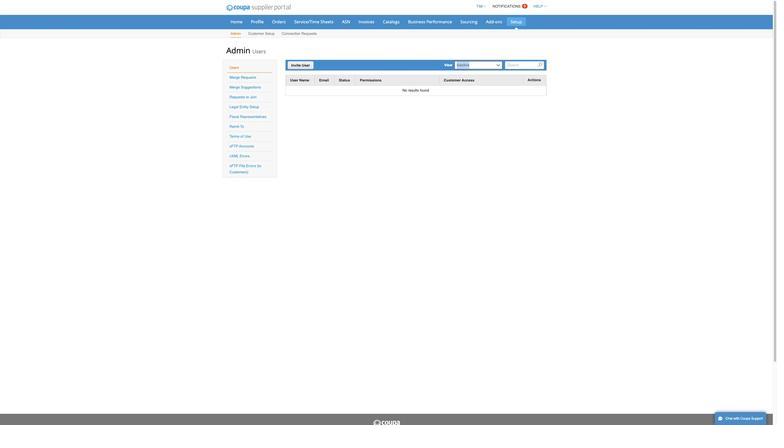 Task type: vqa. For each thing, say whether or not it's contained in the screenshot.
public for Tax ID
no



Task type: describe. For each thing, give the bounding box(es) containing it.
terms of use link
[[230, 134, 251, 138]]

cxml errors link
[[230, 154, 250, 158]]

admin link
[[231, 30, 241, 38]]

remit-to link
[[230, 124, 244, 129]]

name
[[299, 78, 309, 82]]

setup inside setup link
[[511, 19, 522, 24]]

notifications
[[493, 4, 521, 8]]

no results found alert
[[286, 86, 547, 95]]

user inside button
[[290, 78, 298, 82]]

setup inside customer setup link
[[265, 31, 275, 36]]

sourcing link
[[457, 17, 482, 26]]

service/time sheets
[[294, 19, 334, 24]]

actions
[[528, 78, 541, 82]]

no results found
[[403, 88, 429, 92]]

found
[[420, 88, 429, 92]]

sftp file errors (to customers) link
[[230, 164, 261, 174]]

View text field
[[456, 62, 495, 69]]

chat
[[726, 417, 733, 421]]

fiscal representatives link
[[230, 115, 267, 119]]

add-ons
[[486, 19, 503, 24]]

access
[[462, 78, 475, 82]]

use
[[245, 134, 251, 138]]

customer access
[[444, 78, 475, 82]]

asn
[[342, 19, 350, 24]]

invite user link
[[288, 61, 314, 69]]

users inside admin users
[[253, 48, 266, 55]]

orders
[[272, 19, 286, 24]]

join
[[250, 95, 257, 99]]

errors inside sftp file errors (to customers)
[[246, 164, 256, 168]]

setup link
[[507, 17, 526, 26]]

notifications 0
[[493, 4, 526, 8]]

terms
[[230, 134, 240, 138]]

terms of use
[[230, 134, 251, 138]]

help
[[534, 4, 543, 8]]

home link
[[227, 17, 246, 26]]

coupa
[[741, 417, 751, 421]]

invite user
[[291, 63, 310, 67]]

add-ons link
[[483, 17, 506, 26]]

requests for connection requests
[[302, 31, 317, 36]]

customer setup
[[248, 31, 275, 36]]

requests for merge requests
[[241, 75, 256, 80]]

of
[[241, 134, 244, 138]]

view
[[445, 63, 453, 67]]

tim
[[477, 4, 483, 8]]

tim link
[[474, 4, 486, 8]]

status
[[339, 78, 350, 82]]

accounts
[[239, 144, 254, 148]]

user name
[[290, 78, 309, 82]]

business
[[408, 19, 426, 24]]

cxml
[[230, 154, 239, 158]]

results
[[408, 88, 419, 92]]

user name button
[[290, 77, 309, 83]]

customers)
[[230, 170, 249, 174]]

connection requests
[[282, 31, 317, 36]]

legal
[[230, 105, 239, 109]]

orders link
[[269, 17, 290, 26]]

permissions button
[[360, 77, 382, 83]]

2 vertical spatial requests
[[230, 95, 245, 99]]

performance
[[427, 19, 452, 24]]

suggestions
[[241, 85, 261, 89]]

sftp accounts
[[230, 144, 254, 148]]

connection requests link
[[282, 30, 317, 38]]

customer setup link
[[248, 30, 275, 38]]

0 horizontal spatial coupa supplier portal image
[[222, 1, 295, 15]]

invoices link
[[355, 17, 378, 26]]

file
[[239, 164, 245, 168]]

admin users
[[227, 45, 266, 56]]

admin for admin
[[231, 31, 241, 36]]

sheets
[[321, 19, 334, 24]]

ons
[[495, 19, 503, 24]]

remit-to
[[230, 124, 244, 129]]



Task type: locate. For each thing, give the bounding box(es) containing it.
1 vertical spatial requests
[[241, 75, 256, 80]]

requests up suggestions
[[241, 75, 256, 80]]

catalogs
[[383, 19, 400, 24]]

coupa supplier portal image
[[222, 1, 295, 15], [373, 419, 401, 425]]

admin down the admin link
[[227, 45, 251, 56]]

customer down profile link
[[248, 31, 264, 36]]

0
[[524, 4, 526, 8]]

sftp up customers)
[[230, 164, 238, 168]]

1 vertical spatial user
[[290, 78, 298, 82]]

0 vertical spatial merge
[[230, 75, 240, 80]]

errors down accounts
[[240, 154, 250, 158]]

profile
[[251, 19, 264, 24]]

users up merge requests "link"
[[230, 65, 239, 70]]

0 horizontal spatial customer
[[248, 31, 264, 36]]

business performance
[[408, 19, 452, 24]]

requests
[[302, 31, 317, 36], [241, 75, 256, 80], [230, 95, 245, 99]]

0 vertical spatial sftp
[[230, 144, 238, 148]]

sftp file errors (to customers)
[[230, 164, 261, 174]]

no
[[403, 88, 407, 92]]

customer for customer setup
[[248, 31, 264, 36]]

cxml errors
[[230, 154, 250, 158]]

1 horizontal spatial customer
[[444, 78, 461, 82]]

(to
[[257, 164, 261, 168]]

1 horizontal spatial users
[[253, 48, 266, 55]]

admin for admin users
[[227, 45, 251, 56]]

chat with coupa support button
[[715, 412, 767, 425]]

search image
[[538, 62, 543, 68]]

requests down service/time
[[302, 31, 317, 36]]

0 vertical spatial customer
[[248, 31, 264, 36]]

sourcing
[[461, 19, 478, 24]]

user
[[302, 63, 310, 67], [290, 78, 298, 82]]

0 vertical spatial admin
[[231, 31, 241, 36]]

requests left to
[[230, 95, 245, 99]]

profile link
[[248, 17, 268, 26]]

customer down view
[[444, 78, 461, 82]]

service/time
[[294, 19, 320, 24]]

1 horizontal spatial coupa supplier portal image
[[373, 419, 401, 425]]

customer inside customer setup link
[[248, 31, 264, 36]]

with
[[734, 417, 740, 421]]

asn link
[[339, 17, 354, 26]]

user right invite
[[302, 63, 310, 67]]

Search text field
[[505, 61, 545, 69]]

catalogs link
[[379, 17, 404, 26]]

user left name at the left top of page
[[290, 78, 298, 82]]

admin down the home link
[[231, 31, 241, 36]]

merge down merge requests "link"
[[230, 85, 240, 89]]

customer for customer access
[[444, 78, 461, 82]]

setup down join on the top left
[[250, 105, 259, 109]]

navigation
[[474, 1, 547, 12]]

0 vertical spatial setup
[[511, 19, 522, 24]]

merge down users link
[[230, 75, 240, 80]]

remit-
[[230, 124, 240, 129]]

0 horizontal spatial setup
[[250, 105, 259, 109]]

entity
[[240, 105, 249, 109]]

errors left the (to
[[246, 164, 256, 168]]

business performance link
[[405, 17, 456, 26]]

2 horizontal spatial setup
[[511, 19, 522, 24]]

setup down notifications 0 at the right top of the page
[[511, 19, 522, 24]]

customer
[[248, 31, 264, 36], [444, 78, 461, 82]]

email button
[[319, 77, 329, 83]]

1 merge from the top
[[230, 75, 240, 80]]

1 vertical spatial users
[[230, 65, 239, 70]]

representatives
[[240, 115, 267, 119]]

0 vertical spatial errors
[[240, 154, 250, 158]]

legal entity setup
[[230, 105, 259, 109]]

to
[[246, 95, 249, 99]]

invoices
[[359, 19, 375, 24]]

0 vertical spatial users
[[253, 48, 266, 55]]

users down customer setup link
[[253, 48, 266, 55]]

sftp for sftp file errors (to customers)
[[230, 164, 238, 168]]

1 vertical spatial merge
[[230, 85, 240, 89]]

2 sftp from the top
[[230, 164, 238, 168]]

requests to join
[[230, 95, 257, 99]]

errors
[[240, 154, 250, 158], [246, 164, 256, 168]]

chat with coupa support
[[726, 417, 764, 421]]

users link
[[230, 65, 239, 70]]

to
[[240, 124, 244, 129]]

admin
[[231, 31, 241, 36], [227, 45, 251, 56]]

1 sftp from the top
[[230, 144, 238, 148]]

setup down orders
[[265, 31, 275, 36]]

add-
[[486, 19, 495, 24]]

1 horizontal spatial setup
[[265, 31, 275, 36]]

users
[[253, 48, 266, 55], [230, 65, 239, 70]]

1 horizontal spatial user
[[302, 63, 310, 67]]

2 merge from the top
[[230, 85, 240, 89]]

0 vertical spatial user
[[302, 63, 310, 67]]

merge requests link
[[230, 75, 256, 80]]

0 vertical spatial coupa supplier portal image
[[222, 1, 295, 15]]

permissions
[[360, 78, 382, 82]]

merge for merge suggestions
[[230, 85, 240, 89]]

setup
[[511, 19, 522, 24], [265, 31, 275, 36], [250, 105, 259, 109]]

customer access button
[[444, 77, 475, 83]]

requests to join link
[[230, 95, 257, 99]]

1 vertical spatial coupa supplier portal image
[[373, 419, 401, 425]]

support
[[752, 417, 764, 421]]

1 vertical spatial setup
[[265, 31, 275, 36]]

0 vertical spatial requests
[[302, 31, 317, 36]]

sftp inside sftp file errors (to customers)
[[230, 164, 238, 168]]

fiscal
[[230, 115, 239, 119]]

merge requests
[[230, 75, 256, 80]]

invite
[[291, 63, 301, 67]]

sftp up cxml
[[230, 144, 238, 148]]

1 vertical spatial customer
[[444, 78, 461, 82]]

status button
[[339, 77, 350, 83]]

navigation containing notifications 0
[[474, 1, 547, 12]]

merge suggestions
[[230, 85, 261, 89]]

help link
[[531, 4, 547, 8]]

merge suggestions link
[[230, 85, 261, 89]]

1 vertical spatial errors
[[246, 164, 256, 168]]

service/time sheets link
[[291, 17, 337, 26]]

2 vertical spatial setup
[[250, 105, 259, 109]]

sftp for sftp accounts
[[230, 144, 238, 148]]

0 horizontal spatial user
[[290, 78, 298, 82]]

1 vertical spatial admin
[[227, 45, 251, 56]]

0 horizontal spatial users
[[230, 65, 239, 70]]

fiscal representatives
[[230, 115, 267, 119]]

sftp accounts link
[[230, 144, 254, 148]]

legal entity setup link
[[230, 105, 259, 109]]

email
[[319, 78, 329, 82]]

1 vertical spatial sftp
[[230, 164, 238, 168]]

sftp
[[230, 144, 238, 148], [230, 164, 238, 168]]

home
[[231, 19, 243, 24]]

connection
[[282, 31, 301, 36]]

merge for merge requests
[[230, 75, 240, 80]]

customer inside customer access "button"
[[444, 78, 461, 82]]



